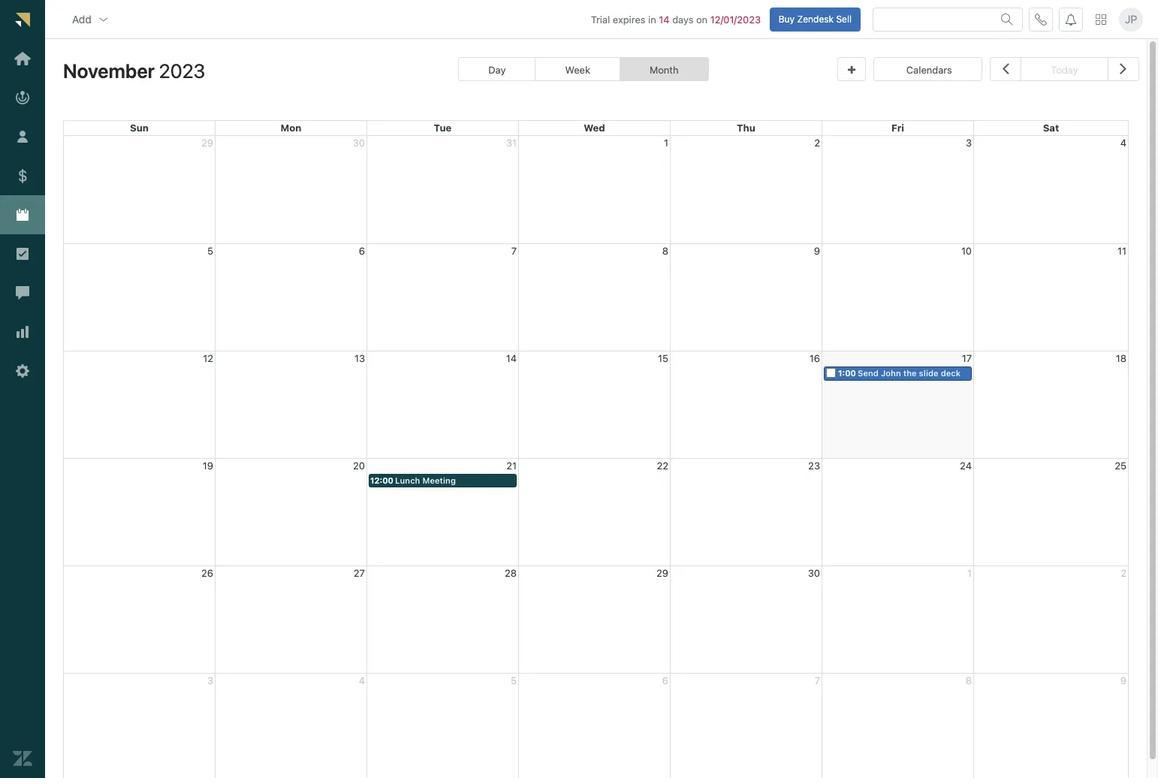 Task type: vqa. For each thing, say whether or not it's contained in the screenshot.
"Calendars"
yes



Task type: locate. For each thing, give the bounding box(es) containing it.
0 horizontal spatial 30
[[353, 136, 365, 148]]

0 vertical spatial 7
[[511, 245, 517, 257]]

None checkbox
[[826, 368, 836, 378]]

0 horizontal spatial 3
[[207, 674, 213, 686]]

27
[[354, 567, 365, 579]]

0 vertical spatial 2
[[815, 136, 820, 148]]

0 vertical spatial 8
[[662, 245, 669, 257]]

on
[[696, 13, 708, 25]]

1 vertical spatial 2
[[1121, 567, 1127, 579]]

the
[[904, 368, 917, 378]]

1 vertical spatial 3
[[207, 674, 213, 686]]

0 vertical spatial 3
[[966, 136, 972, 148]]

14
[[659, 13, 670, 25], [506, 352, 517, 364]]

zendesk image
[[13, 749, 32, 769]]

6
[[359, 245, 365, 257], [662, 674, 669, 686]]

8
[[662, 245, 669, 257], [966, 674, 972, 686]]

0 vertical spatial 29
[[201, 136, 213, 148]]

26
[[201, 567, 213, 579]]

1 horizontal spatial 29
[[657, 567, 669, 579]]

november 2023
[[63, 59, 205, 82]]

jp
[[1125, 13, 1138, 25]]

31
[[506, 136, 517, 148]]

1 vertical spatial 9
[[1121, 674, 1127, 686]]

1 horizontal spatial 3
[[966, 136, 972, 148]]

1 horizontal spatial 1
[[968, 567, 972, 579]]

9
[[814, 245, 820, 257], [1121, 674, 1127, 686]]

12
[[203, 352, 213, 364]]

1 vertical spatial 7
[[815, 674, 820, 686]]

expires
[[613, 13, 646, 25]]

lunch
[[395, 476, 420, 485]]

0 horizontal spatial 1
[[664, 136, 669, 148]]

add button
[[60, 4, 122, 34]]

10
[[962, 245, 972, 257]]

days
[[673, 13, 694, 25]]

1 horizontal spatial 8
[[966, 674, 972, 686]]

calls image
[[1035, 13, 1047, 25]]

0 horizontal spatial 29
[[201, 136, 213, 148]]

1 vertical spatial 4
[[359, 674, 365, 686]]

1
[[664, 136, 669, 148], [968, 567, 972, 579]]

0 vertical spatial 14
[[659, 13, 670, 25]]

18
[[1116, 352, 1127, 364]]

send
[[858, 368, 879, 378]]

buy zendesk sell
[[779, 13, 852, 24]]

buy zendesk sell button
[[770, 7, 861, 31]]

1 horizontal spatial 14
[[659, 13, 670, 25]]

fri
[[892, 122, 905, 134]]

1 horizontal spatial 6
[[662, 674, 669, 686]]

zendesk products image
[[1096, 14, 1107, 24]]

0 horizontal spatial 14
[[506, 352, 517, 364]]

month
[[650, 64, 679, 76]]

0 horizontal spatial 5
[[207, 245, 213, 257]]

1 vertical spatial 30
[[808, 567, 820, 579]]

1:00 send john the slide deck
[[838, 368, 961, 378]]

0 vertical spatial 1
[[664, 136, 669, 148]]

0 horizontal spatial 4
[[359, 674, 365, 686]]

28
[[505, 567, 517, 579]]

2
[[815, 136, 820, 148], [1121, 567, 1127, 579]]

day
[[488, 64, 506, 76]]

1 horizontal spatial 4
[[1121, 136, 1127, 148]]

21
[[507, 460, 517, 472]]

1 vertical spatial 1
[[968, 567, 972, 579]]

0 horizontal spatial 7
[[511, 245, 517, 257]]

angle left image
[[1002, 59, 1009, 78]]

sat
[[1043, 122, 1059, 134]]

12:00 lunch meeting
[[370, 476, 456, 485]]

12/01/2023
[[711, 13, 761, 25]]

29
[[201, 136, 213, 148], [657, 567, 669, 579]]

23
[[808, 460, 820, 472]]

24
[[960, 460, 972, 472]]

bell image
[[1065, 13, 1077, 25]]

7
[[511, 245, 517, 257], [815, 674, 820, 686]]

meeting
[[423, 476, 456, 485]]

0 vertical spatial 30
[[353, 136, 365, 148]]

john
[[881, 368, 901, 378]]

zendesk
[[797, 13, 834, 24]]

1 horizontal spatial 9
[[1121, 674, 1127, 686]]

3
[[966, 136, 972, 148], [207, 674, 213, 686]]

5
[[207, 245, 213, 257], [511, 674, 517, 686]]

0 horizontal spatial 8
[[662, 245, 669, 257]]

30
[[353, 136, 365, 148], [808, 567, 820, 579]]

0 vertical spatial 9
[[814, 245, 820, 257]]

1 horizontal spatial 30
[[808, 567, 820, 579]]

4
[[1121, 136, 1127, 148], [359, 674, 365, 686]]

0 vertical spatial 5
[[207, 245, 213, 257]]

trial
[[591, 13, 610, 25]]

1 vertical spatial 29
[[657, 567, 669, 579]]

wed
[[584, 122, 605, 134]]

0 horizontal spatial 6
[[359, 245, 365, 257]]

search image
[[1001, 13, 1013, 25]]

17
[[962, 352, 972, 364]]

1 horizontal spatial 5
[[511, 674, 517, 686]]



Task type: describe. For each thing, give the bounding box(es) containing it.
deck
[[941, 368, 961, 378]]

sell
[[836, 13, 852, 24]]

tue
[[434, 122, 452, 134]]

add
[[72, 12, 91, 25]]

2023
[[159, 59, 205, 82]]

mon
[[281, 122, 302, 134]]

13
[[355, 352, 365, 364]]

1 vertical spatial 14
[[506, 352, 517, 364]]

1 horizontal spatial 7
[[815, 674, 820, 686]]

angle right image
[[1120, 59, 1127, 78]]

today
[[1051, 64, 1078, 76]]

11
[[1118, 245, 1127, 257]]

buy
[[779, 13, 795, 24]]

in
[[648, 13, 656, 25]]

plus image
[[848, 65, 856, 75]]

1 horizontal spatial 2
[[1121, 567, 1127, 579]]

0 horizontal spatial 2
[[815, 136, 820, 148]]

november
[[63, 59, 155, 82]]

15
[[658, 352, 669, 364]]

1 vertical spatial 5
[[511, 674, 517, 686]]

25
[[1115, 460, 1127, 472]]

19
[[203, 460, 213, 472]]

calendars
[[907, 64, 952, 76]]

0 vertical spatial 6
[[359, 245, 365, 257]]

22
[[657, 460, 669, 472]]

0 horizontal spatial 9
[[814, 245, 820, 257]]

1 vertical spatial 8
[[966, 674, 972, 686]]

chevron down image
[[98, 13, 110, 25]]

sun
[[130, 122, 149, 134]]

20
[[353, 460, 365, 472]]

jp button
[[1119, 7, 1143, 31]]

1 vertical spatial 6
[[662, 674, 669, 686]]

16
[[810, 352, 820, 364]]

1:00
[[838, 368, 856, 378]]

week
[[565, 64, 590, 76]]

slide
[[919, 368, 939, 378]]

thu
[[737, 122, 756, 134]]

0 vertical spatial 4
[[1121, 136, 1127, 148]]

12:00
[[370, 476, 394, 485]]

trial expires in 14 days on 12/01/2023
[[591, 13, 761, 25]]



